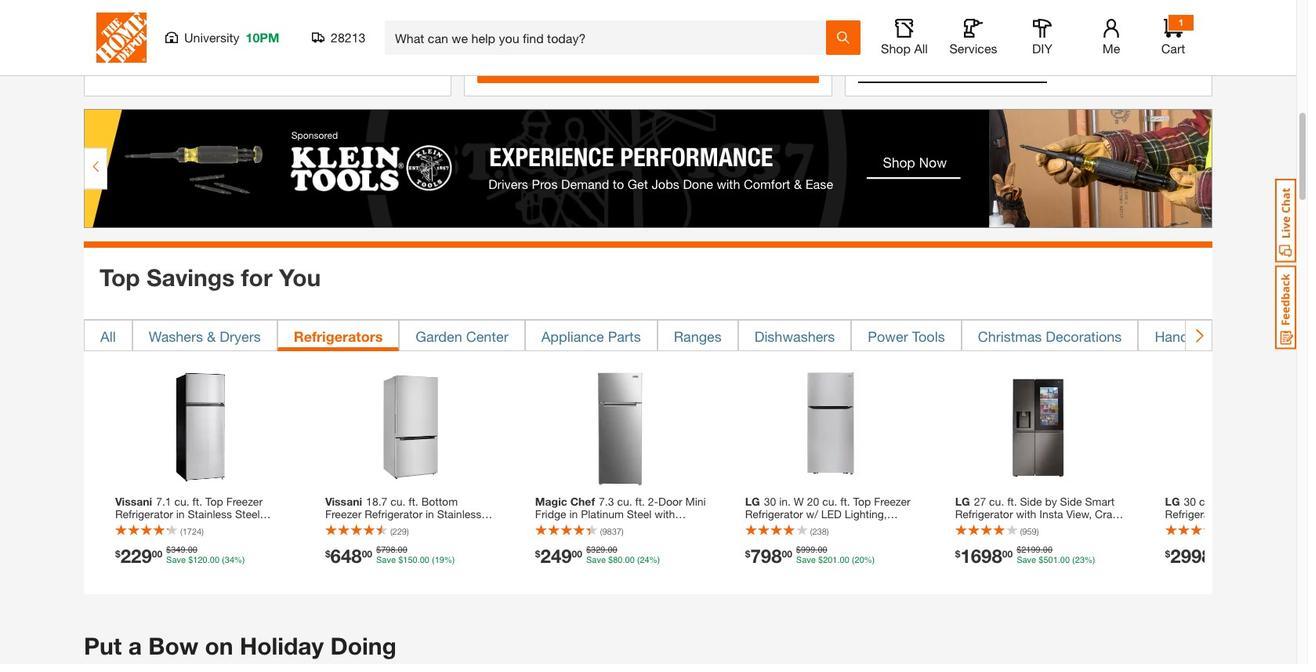 Task type: locate. For each thing, give the bounding box(es) containing it.
save for 798
[[797, 555, 816, 566]]

3 lg from the left
[[1166, 495, 1181, 508]]

by
[[1046, 495, 1058, 508]]

%) right 501
[[1085, 555, 1096, 566]]

save
[[166, 555, 186, 566], [376, 555, 396, 566], [587, 555, 606, 566], [797, 555, 816, 566], [1017, 555, 1037, 566]]

1 horizontal spatial side
[[1061, 495, 1083, 508]]

ft. for 1698
[[1008, 495, 1018, 508]]

holiday
[[240, 632, 324, 660]]

dishwashers
[[755, 328, 835, 345]]

ft. up printproof on the bottom
[[1008, 495, 1018, 508]]

washers
[[149, 328, 203, 345]]

1724
[[182, 526, 202, 537]]

4 save from the left
[[797, 555, 816, 566]]

with inside the "27 cu. ft. side by side smart refrigerator with insta view, craft ice in printproof black stainless steel"
[[1017, 508, 1037, 521]]

0 vertical spatial 20
[[807, 495, 820, 508]]

1 ft. from the left
[[193, 495, 202, 508]]

1 save from the left
[[166, 555, 186, 566]]

%) down multi-
[[865, 555, 875, 566]]

1
[[1179, 16, 1184, 28]]

00 right 150
[[420, 555, 430, 566]]

save for 1698
[[1017, 555, 1037, 566]]

tools right hand
[[1193, 328, 1226, 345]]

steel inside 18.7 cu. ft. bottom freezer refrigerator in stainless steel
[[325, 520, 350, 533]]

3 save from the left
[[587, 555, 606, 566]]

1 vertical spatial all
[[100, 328, 116, 345]]

27 cu. ft. side by side smart refrigerator with insta view, craft ice in printproof black stainless steel image
[[981, 367, 1102, 488]]

%) for 229
[[234, 555, 245, 566]]

save inside $ 249 00 $ 329 . 00 save $ 80 . 00 ( 24 %)
[[587, 555, 606, 566]]

tools for power tools
[[913, 328, 945, 345]]

stainless up 1724 on the bottom
[[188, 508, 232, 521]]

refrigerator up the ( 229 )
[[365, 508, 423, 521]]

garden
[[416, 328, 462, 345]]

1 horizontal spatial top
[[205, 495, 223, 508]]

1 cu. from the left
[[174, 495, 190, 508]]

%) inside '$ 648 00 $ 798 . 00 save $ 150 . 00 ( 19 %)'
[[445, 555, 455, 566]]

2 with from the left
[[1017, 508, 1037, 521]]

top right 7.1 in the bottom of the page
[[205, 495, 223, 508]]

%) inside $ 1698 00 $ 2199 . 00 save $ 501 . 00 ( 23 %)
[[1085, 555, 1096, 566]]

0 horizontal spatial vissani
[[115, 495, 152, 508]]

kids
[[953, 57, 978, 72]]

bow
[[148, 632, 199, 660]]

top up all button
[[100, 263, 140, 291]]

lg for 1698
[[956, 495, 971, 508]]

34
[[225, 555, 234, 566]]

( right 80
[[637, 555, 640, 566]]

vissani left 18.7
[[325, 495, 362, 508]]

( down platinum
[[601, 526, 603, 537]]

ft. left 2-
[[636, 495, 645, 508]]

3 cu. from the left
[[617, 495, 633, 508]]

00 right 501
[[1061, 555, 1070, 566]]

( right 120
[[222, 555, 225, 566]]

services button
[[949, 19, 999, 56]]

save left 150
[[376, 555, 396, 566]]

. left 501
[[1041, 545, 1044, 555]]

1 lg from the left
[[746, 495, 760, 508]]

freezer left 18.7
[[325, 508, 362, 521]]

2 lg from the left
[[956, 495, 971, 508]]

798 inside '$ 648 00 $ 798 . 00 save $ 150 . 00 ( 19 %)'
[[381, 545, 396, 555]]

( right 201
[[852, 555, 855, 566]]

refrigerator left w/
[[746, 508, 804, 521]]

stainless inside 7.1 cu. ft. top freezer refrigerator in stainless steel look
[[188, 508, 232, 521]]

tools inside 'button'
[[913, 328, 945, 345]]

magic chef
[[535, 495, 595, 508]]

lg left the 27
[[956, 495, 971, 508]]

ft. up ( 1724 )
[[193, 495, 202, 508]]

0 horizontal spatial 798
[[381, 545, 396, 555]]

freezer inside 7.1 cu. ft. top freezer refrigerator in stainless steel look
[[226, 495, 263, 508]]

cu. right 7.3
[[617, 495, 633, 508]]

2 vissani from the left
[[325, 495, 362, 508]]

cu. for 249
[[617, 495, 633, 508]]

2 horizontal spatial lg
[[1166, 495, 1181, 508]]

1 798 from the left
[[381, 545, 396, 555]]

1 refrigerator from the left
[[115, 508, 173, 521]]

0 horizontal spatial 229
[[121, 545, 152, 567]]

) up 2199
[[1037, 526, 1039, 537]]

00 right 201
[[840, 555, 850, 566]]

0 horizontal spatial with
[[655, 508, 675, 521]]

ft. inside 18.7 cu. ft. bottom freezer refrigerator in stainless steel
[[409, 495, 419, 508]]

cu. right 18.7
[[391, 495, 406, 508]]

save inside $ 1698 00 $ 2199 . 00 save $ 501 . 00 ( 23 %)
[[1017, 555, 1037, 566]]

view
[[862, 57, 888, 72]]

1 horizontal spatial lg
[[956, 495, 971, 508]]

(
[[180, 526, 182, 537], [390, 526, 393, 537], [601, 526, 603, 537], [811, 526, 813, 537], [1021, 526, 1023, 537], [222, 555, 225, 566], [432, 555, 435, 566], [637, 555, 640, 566], [852, 555, 855, 566], [1073, 555, 1076, 566]]

4 cu. from the left
[[823, 495, 838, 508]]

fridge
[[535, 508, 567, 521]]

ft. inside 30 in. w 20 cu. ft. top freezer refrigerator w/ led lighting, smartdiagnosis and multi-air flow in stainless steel
[[841, 495, 851, 508]]

3 ft. from the left
[[636, 495, 645, 508]]

tools right power
[[913, 328, 945, 345]]

1 with from the left
[[655, 508, 675, 521]]

put a bow on holiday doing
[[84, 632, 397, 660]]

349
[[171, 545, 186, 555]]

stainless up 19
[[437, 508, 482, 521]]

229 up '$ 648 00 $ 798 . 00 save $ 150 . 00 ( 19 %)'
[[393, 526, 407, 537]]

cu. right w/
[[823, 495, 838, 508]]

0 horizontal spatial 20
[[807, 495, 820, 508]]

1 vertical spatial 20
[[855, 555, 865, 566]]

freezer inside 7.3 cu. ft. 2-door mini fridge in platinum steel with freezer
[[535, 520, 572, 533]]

tools for hand tools
[[1193, 328, 1226, 345]]

1 horizontal spatial 20
[[855, 555, 865, 566]]

1 horizontal spatial with
[[1017, 508, 1037, 521]]

printproof
[[985, 520, 1034, 533]]

lighting,
[[845, 508, 887, 521]]

.
[[186, 545, 188, 555], [396, 545, 398, 555], [606, 545, 608, 555], [816, 545, 818, 555], [1041, 545, 1044, 555], [208, 555, 210, 566], [418, 555, 420, 566], [623, 555, 625, 566], [838, 555, 840, 566], [1058, 555, 1061, 566]]

2 %) from the left
[[445, 555, 455, 566]]

refrigerators button
[[277, 320, 399, 351]]

%) right 120
[[234, 555, 245, 566]]

798
[[381, 545, 396, 555], [751, 545, 782, 567]]

3 %) from the left
[[650, 555, 660, 566]]

put
[[84, 632, 122, 660]]

save left 501
[[1017, 555, 1037, 566]]

smart
[[1086, 495, 1115, 508]]

1 horizontal spatial tools
[[1193, 328, 1226, 345]]

cu. inside the "27 cu. ft. side by side smart refrigerator with insta view, craft ice in printproof black stainless steel"
[[990, 495, 1005, 508]]

20
[[807, 495, 820, 508], [855, 555, 865, 566]]

) for 798
[[827, 526, 829, 537]]

refrigerator up 1698 at the bottom right of the page
[[956, 508, 1014, 521]]

7.3 cu. ft. 2-door mini fridge in platinum steel with freezer
[[535, 495, 706, 533]]

ft. inside the "27 cu. ft. side by side smart refrigerator with insta view, craft ice in printproof black stainless steel"
[[1008, 495, 1018, 508]]

( right 150
[[432, 555, 435, 566]]

798 down the ( 229 )
[[381, 545, 396, 555]]

329
[[591, 545, 606, 555]]

%) inside $ 229 00 $ 349 . 00 save $ 120 . 00 ( 34 %)
[[234, 555, 245, 566]]

freezer up 34
[[226, 495, 263, 508]]

all inside button
[[100, 328, 116, 345]]

refrigerator inside 7.1 cu. ft. top freezer refrigerator in stainless steel look
[[115, 508, 173, 521]]

4 refrigerator from the left
[[956, 508, 1014, 521]]

2 ft. from the left
[[409, 495, 419, 508]]

0 horizontal spatial all
[[100, 328, 116, 345]]

cu. inside 7.1 cu. ft. top freezer refrigerator in stainless steel look
[[174, 495, 190, 508]]

229
[[393, 526, 407, 537], [121, 545, 152, 567]]

) up 150
[[407, 526, 409, 537]]

2998
[[1171, 545, 1213, 567]]

5 ) from the left
[[1037, 526, 1039, 537]]

1 vertical spatial 229
[[121, 545, 152, 567]]

20 right 201
[[855, 555, 865, 566]]

vissani up look
[[115, 495, 152, 508]]

for
[[241, 263, 273, 291]]

2 cu. from the left
[[391, 495, 406, 508]]

save left 120
[[166, 555, 186, 566]]

refrigerator up 349
[[115, 508, 173, 521]]

save left 201
[[797, 555, 816, 566]]

30
[[764, 495, 777, 508]]

4 %) from the left
[[865, 555, 875, 566]]

lg up $ 2998
[[1166, 495, 1181, 508]]

cu. for 648
[[391, 495, 406, 508]]

%) for 648
[[445, 555, 455, 566]]

side left "by"
[[1021, 495, 1043, 508]]

5 %) from the left
[[1085, 555, 1096, 566]]

201
[[824, 555, 838, 566]]

) down platinum
[[622, 526, 624, 537]]

steel inside 30 in. w 20 cu. ft. top freezer refrigerator w/ led lighting, smartdiagnosis and multi-air flow in stainless steel
[[805, 533, 829, 546]]

all up upcoming
[[915, 41, 928, 56]]

2 tools from the left
[[1193, 328, 1226, 345]]

chef
[[571, 495, 595, 508]]

christmas decorations button
[[962, 320, 1139, 351]]

garden center
[[416, 328, 509, 345]]

0 vertical spatial all
[[915, 41, 928, 56]]

side right "by"
[[1061, 495, 1083, 508]]

1 horizontal spatial 798
[[751, 545, 782, 567]]

with inside 7.3 cu. ft. 2-door mini fridge in platinum steel with freezer
[[655, 508, 675, 521]]

1 horizontal spatial all
[[915, 41, 928, 56]]

a
[[128, 632, 142, 660]]

1 tools from the left
[[913, 328, 945, 345]]

4 ) from the left
[[827, 526, 829, 537]]

with up ( 959 ) at the right bottom of the page
[[1017, 508, 1037, 521]]

27
[[974, 495, 987, 508]]

) up 120
[[202, 526, 204, 537]]

save inside $ 229 00 $ 349 . 00 save $ 120 . 00 ( 34 %)
[[166, 555, 186, 566]]

3 ) from the left
[[622, 526, 624, 537]]

stainless down 'in.'
[[757, 533, 802, 546]]

. left the 24
[[623, 555, 625, 566]]

00 down the ( 229 )
[[398, 545, 408, 555]]

with left mini
[[655, 508, 675, 521]]

top up multi-
[[854, 495, 872, 508]]

stainless down smart
[[1068, 520, 1112, 533]]

steel
[[235, 508, 260, 521], [627, 508, 652, 521], [325, 520, 350, 533], [805, 533, 829, 546], [956, 533, 981, 546]]

%) inside $ 249 00 $ 329 . 00 save $ 80 . 00 ( 24 %)
[[650, 555, 660, 566]]

flow
[[892, 520, 916, 533]]

5 ft. from the left
[[1008, 495, 1018, 508]]

00 right 329
[[608, 545, 618, 555]]

lg link
[[1166, 495, 1309, 546]]

2 horizontal spatial top
[[854, 495, 872, 508]]

2 refrigerator from the left
[[365, 508, 423, 521]]

me button
[[1087, 19, 1137, 56]]

cu. inside 18.7 cu. ft. bottom freezer refrigerator in stainless steel
[[391, 495, 406, 508]]

ranges
[[674, 328, 722, 345]]

798 down smartdiagnosis
[[751, 545, 782, 567]]

cu. inside 7.3 cu. ft. 2-door mini fridge in platinum steel with freezer
[[617, 495, 633, 508]]

) down led
[[827, 526, 829, 537]]

%) right 80
[[650, 555, 660, 566]]

) for 249
[[622, 526, 624, 537]]

cu. right the 27
[[990, 495, 1005, 508]]

ft. left bottom
[[409, 495, 419, 508]]

workshops
[[981, 57, 1044, 72]]

20 right w
[[807, 495, 820, 508]]

stainless inside 18.7 cu. ft. bottom freezer refrigerator in stainless steel
[[437, 508, 482, 521]]

steel inside 7.3 cu. ft. 2-door mini fridge in platinum steel with freezer
[[627, 508, 652, 521]]

cu. right 7.1 in the bottom of the page
[[174, 495, 190, 508]]

0 horizontal spatial lg
[[746, 495, 760, 508]]

save left 80
[[587, 555, 606, 566]]

. left 120
[[186, 545, 188, 555]]

5 cu. from the left
[[990, 495, 1005, 508]]

$ inside $ 2998
[[1166, 548, 1171, 560]]

( up '$ 648 00 $ 798 . 00 save $ 150 . 00 ( 19 %)'
[[390, 526, 393, 537]]

( inside $ 249 00 $ 329 . 00 save $ 80 . 00 ( 24 %)
[[637, 555, 640, 566]]

%) inside $ 798 00 $ 999 . 00 save $ 201 . 00 ( 20 %)
[[865, 555, 875, 566]]

save inside '$ 648 00 $ 798 . 00 save $ 150 . 00 ( 19 %)'
[[376, 555, 396, 566]]

1 vissani from the left
[[115, 495, 152, 508]]

2 save from the left
[[376, 555, 396, 566]]

in inside 18.7 cu. ft. bottom freezer refrigerator in stainless steel
[[426, 508, 434, 521]]

18.7
[[366, 495, 388, 508]]

dryers
[[220, 328, 261, 345]]

28213 button
[[312, 30, 366, 45]]

( 959 )
[[1021, 526, 1039, 537]]

%) for 798
[[865, 555, 875, 566]]

%) right 150
[[445, 555, 455, 566]]

freezer up air
[[875, 495, 911, 508]]

1 horizontal spatial 229
[[393, 526, 407, 537]]

with
[[655, 508, 675, 521], [1017, 508, 1037, 521]]

ranges button
[[658, 320, 738, 351]]

3 refrigerator from the left
[[746, 508, 804, 521]]

insta
[[1040, 508, 1064, 521]]

vissani
[[115, 495, 152, 508], [325, 495, 362, 508]]

00 right 80
[[625, 555, 635, 566]]

lg left 30
[[746, 495, 760, 508]]

parts
[[608, 328, 641, 345]]

top savings for you
[[100, 263, 321, 291]]

power tools
[[868, 328, 945, 345]]

save inside $ 798 00 $ 999 . 00 save $ 201 . 00 ( 20 %)
[[797, 555, 816, 566]]

top inside 7.1 cu. ft. top freezer refrigerator in stainless steel look
[[205, 495, 223, 508]]

%)
[[234, 555, 245, 566], [445, 555, 455, 566], [650, 555, 660, 566], [865, 555, 875, 566], [1085, 555, 1096, 566]]

0 horizontal spatial side
[[1021, 495, 1043, 508]]

craft
[[1096, 508, 1120, 521]]

shop
[[881, 41, 911, 56]]

upcoming
[[892, 57, 950, 72]]

appliance
[[542, 328, 604, 345]]

( right 501
[[1073, 555, 1076, 566]]

all left washers
[[100, 328, 116, 345]]

( inside $ 229 00 $ 349 . 00 save $ 120 . 00 ( 34 %)
[[222, 555, 225, 566]]

00 left 2199
[[1003, 548, 1013, 560]]

00 right 999
[[818, 545, 828, 555]]

diy button
[[1018, 19, 1068, 56]]

2 ) from the left
[[407, 526, 409, 537]]

refrigerator
[[115, 508, 173, 521], [365, 508, 423, 521], [746, 508, 804, 521], [956, 508, 1014, 521]]

freezer down magic
[[535, 520, 572, 533]]

1 ) from the left
[[202, 526, 204, 537]]

1 %) from the left
[[234, 555, 245, 566]]

. left 201
[[816, 545, 818, 555]]

5 save from the left
[[1017, 555, 1037, 566]]

freezer inside 30 in. w 20 cu. ft. top freezer refrigerator w/ led lighting, smartdiagnosis and multi-air flow in stainless steel
[[875, 495, 911, 508]]

4 ft. from the left
[[841, 495, 851, 508]]

ft. inside 7.3 cu. ft. 2-door mini fridge in platinum steel with freezer
[[636, 495, 645, 508]]

appliance parts
[[542, 328, 641, 345]]

all inside button
[[915, 41, 928, 56]]

30 cu. ft. 4-door french door refrigerator, door-in-door, full-convert drawer, craft ice in printproof black stainless image
[[1191, 367, 1309, 488]]

7.3 cu. ft. 2-door mini fridge in platinum steel with freezer image
[[560, 367, 682, 488]]

7.1 cu. ft. top freezer refrigerator in stainless steel look image
[[140, 367, 261, 488]]

steel inside the "27 cu. ft. side by side smart refrigerator with insta view, craft ice in printproof black stainless steel"
[[956, 533, 981, 546]]

0 vertical spatial 229
[[393, 526, 407, 537]]

university
[[184, 30, 240, 45]]

stainless
[[188, 508, 232, 521], [437, 508, 482, 521], [1068, 520, 1112, 533], [757, 533, 802, 546]]

top inside 30 in. w 20 cu. ft. top freezer refrigerator w/ led lighting, smartdiagnosis and multi-air flow in stainless steel
[[854, 495, 872, 508]]

ft. up the "and"
[[841, 495, 851, 508]]

00 left 150
[[362, 548, 373, 560]]

1 horizontal spatial vissani
[[325, 495, 362, 508]]

tools inside button
[[1193, 328, 1226, 345]]

0 horizontal spatial tools
[[913, 328, 945, 345]]

side
[[1021, 495, 1043, 508], [1061, 495, 1083, 508]]

stainless inside the "27 cu. ft. side by side smart refrigerator with insta view, craft ice in printproof black stainless steel"
[[1068, 520, 1112, 533]]

28213
[[331, 30, 366, 45]]

ft. for 249
[[636, 495, 645, 508]]

lg for 798
[[746, 495, 760, 508]]

) for 229
[[202, 526, 204, 537]]

in inside 7.3 cu. ft. 2-door mini fridge in platinum steel with freezer
[[570, 508, 578, 521]]

229 down look
[[121, 545, 152, 567]]

appliance parts button
[[525, 320, 658, 351]]

live chat image
[[1276, 179, 1297, 263]]

ft. inside 7.1 cu. ft. top freezer refrigerator in stainless steel look
[[193, 495, 202, 508]]



Task type: describe. For each thing, give the bounding box(es) containing it.
freezer inside 18.7 cu. ft. bottom freezer refrigerator in stainless steel
[[325, 508, 362, 521]]

doing
[[330, 632, 397, 660]]

What can we help you find today? search field
[[395, 21, 826, 54]]

garden center button
[[399, 320, 525, 351]]

( 1724 )
[[180, 526, 204, 537]]

vissani for 648
[[325, 495, 362, 508]]

00 right 349
[[188, 545, 198, 555]]

00 right 120
[[210, 555, 220, 566]]

platinum
[[581, 508, 624, 521]]

( 238 )
[[811, 526, 829, 537]]

dishwashers button
[[738, 320, 852, 351]]

24
[[640, 555, 650, 566]]

238
[[813, 526, 827, 537]]

648
[[331, 545, 362, 567]]

next arrow image
[[1193, 328, 1206, 343]]

$ 229 00 $ 349 . 00 save $ 120 . 00 ( 34 %)
[[115, 545, 245, 567]]

959
[[1023, 526, 1037, 537]]

7.1
[[156, 495, 171, 508]]

10pm
[[246, 30, 280, 45]]

$ 798 00 $ 999 . 00 save $ 201 . 00 ( 20 %)
[[746, 545, 875, 567]]

save for 648
[[376, 555, 396, 566]]

feedback link image
[[1276, 265, 1297, 350]]

view upcoming kids workshops
[[862, 57, 1044, 72]]

cu. for 1698
[[990, 495, 1005, 508]]

washers & dryers button
[[132, 320, 277, 351]]

&
[[207, 328, 216, 345]]

. left 150
[[396, 545, 398, 555]]

. right 999
[[838, 555, 840, 566]]

steel inside 7.1 cu. ft. top freezer refrigerator in stainless steel look
[[235, 508, 260, 521]]

cart 1
[[1162, 16, 1186, 56]]

) for 1698
[[1037, 526, 1039, 537]]

229 for (
[[393, 526, 407, 537]]

( down w/
[[811, 526, 813, 537]]

$ 2998
[[1166, 545, 1213, 567]]

ft. for 648
[[409, 495, 419, 508]]

. left 80
[[606, 545, 608, 555]]

19
[[435, 555, 445, 566]]

2-
[[648, 495, 659, 508]]

ice
[[956, 520, 970, 533]]

00 right 2199
[[1044, 545, 1053, 555]]

stainless inside 30 in. w 20 cu. ft. top freezer refrigerator w/ led lighting, smartdiagnosis and multi-air flow in stainless steel
[[757, 533, 802, 546]]

look
[[115, 520, 140, 533]]

the home depot logo image
[[96, 13, 147, 63]]

18.7 cu. ft. bottom freezer refrigerator in stainless steel
[[325, 495, 482, 533]]

savings
[[147, 263, 235, 291]]

in inside 7.1 cu. ft. top freezer refrigerator in stainless steel look
[[176, 508, 185, 521]]

and
[[826, 520, 845, 533]]

( inside '$ 648 00 $ 798 . 00 save $ 150 . 00 ( 19 %)'
[[432, 555, 435, 566]]

view,
[[1067, 508, 1093, 521]]

led
[[822, 508, 842, 521]]

on
[[205, 632, 233, 660]]

20 inside $ 798 00 $ 999 . 00 save $ 201 . 00 ( 20 %)
[[855, 555, 865, 566]]

hand tools
[[1155, 328, 1226, 345]]

refrigerator inside 18.7 cu. ft. bottom freezer refrigerator in stainless steel
[[365, 508, 423, 521]]

power tools button
[[852, 320, 962, 351]]

hand
[[1155, 328, 1189, 345]]

0 horizontal spatial top
[[100, 263, 140, 291]]

view upcoming kids workshops link
[[858, 49, 1048, 83]]

1 side from the left
[[1021, 495, 1043, 508]]

vissani for 229
[[115, 495, 152, 508]]

7.3
[[599, 495, 614, 508]]

christmas decorations
[[978, 328, 1122, 345]]

18.7 cu. ft. bottom freezer refrigerator in stainless steel image
[[350, 367, 471, 488]]

9837
[[603, 526, 622, 537]]

air
[[876, 520, 889, 533]]

you
[[279, 263, 321, 291]]

save for 229
[[166, 555, 186, 566]]

30 in. w 20 cu. ft. top freezer refrigerator w/ led lighting, smartdiagnosis and multi-air flow in stainless steel
[[746, 495, 916, 546]]

2 798 from the left
[[751, 545, 782, 567]]

( inside $ 798 00 $ 999 . 00 save $ 201 . 00 ( 20 %)
[[852, 555, 855, 566]]

%) for 1698
[[1085, 555, 1096, 566]]

hand tools button
[[1139, 320, 1243, 351]]

black
[[1037, 520, 1065, 533]]

( up 2199
[[1021, 526, 1023, 537]]

cart
[[1162, 41, 1186, 56]]

ft. for 229
[[193, 495, 202, 508]]

bottom
[[422, 495, 458, 508]]

( inside $ 1698 00 $ 2199 . 00 save $ 501 . 00 ( 23 %)
[[1073, 555, 1076, 566]]

shop all
[[881, 41, 928, 56]]

university 10pm
[[184, 30, 280, 45]]

in inside the "27 cu. ft. side by side smart refrigerator with insta view, craft ice in printproof black stainless steel"
[[973, 520, 982, 533]]

7.1 cu. ft. top freezer refrigerator in stainless steel look
[[115, 495, 263, 533]]

) for 648
[[407, 526, 409, 537]]

2 side from the left
[[1061, 495, 1083, 508]]

. left 23
[[1058, 555, 1061, 566]]

$ 648 00 $ 798 . 00 save $ 150 . 00 ( 19 %)
[[325, 545, 455, 567]]

refrigerator inside the "27 cu. ft. side by side smart refrigerator with insta view, craft ice in printproof black stainless steel"
[[956, 508, 1014, 521]]

999
[[801, 545, 816, 555]]

all button
[[84, 320, 132, 351]]

magic
[[535, 495, 568, 508]]

me
[[1103, 41, 1121, 56]]

23
[[1076, 555, 1085, 566]]

diy
[[1033, 41, 1053, 56]]

. left 19
[[418, 555, 420, 566]]

00 left 349
[[152, 548, 162, 560]]

229 for $
[[121, 545, 152, 567]]

multi-
[[848, 520, 876, 533]]

smartdiagnosis
[[746, 520, 823, 533]]

$ 1698 00 $ 2199 . 00 save $ 501 . 00 ( 23 %)
[[956, 545, 1096, 567]]

door
[[659, 495, 683, 508]]

00 left 329
[[572, 548, 583, 560]]

$ 249 00 $ 329 . 00 save $ 80 . 00 ( 24 %)
[[535, 545, 660, 567]]

services
[[950, 41, 998, 56]]

( 229 )
[[390, 526, 409, 537]]

center
[[466, 328, 509, 345]]

120
[[193, 555, 208, 566]]

in inside 30 in. w 20 cu. ft. top freezer refrigerator w/ led lighting, smartdiagnosis and multi-air flow in stainless steel
[[746, 533, 754, 546]]

christmas
[[978, 328, 1042, 345]]

. left 34
[[208, 555, 210, 566]]

30 in. w 20 cu. ft. top freezer refrigerator w/ led lighting, smartdiagnosis and multi-air flow in stainless steel image
[[770, 367, 892, 488]]

00 left 999
[[782, 548, 793, 560]]

save for 249
[[587, 555, 606, 566]]

150
[[403, 555, 418, 566]]

501
[[1044, 555, 1058, 566]]

refrigerator inside 30 in. w 20 cu. ft. top freezer refrigerator w/ led lighting, smartdiagnosis and multi-air flow in stainless steel
[[746, 508, 804, 521]]

cu. inside 30 in. w 20 cu. ft. top freezer refrigerator w/ led lighting, smartdiagnosis and multi-air flow in stainless steel
[[823, 495, 838, 508]]

%) for 249
[[650, 555, 660, 566]]

shop all button
[[880, 19, 930, 56]]

washers & dryers
[[149, 328, 261, 345]]

20 inside 30 in. w 20 cu. ft. top freezer refrigerator w/ led lighting, smartdiagnosis and multi-air flow in stainless steel
[[807, 495, 820, 508]]

power
[[868, 328, 909, 345]]

1698
[[961, 545, 1003, 567]]

( up 349
[[180, 526, 182, 537]]

cu. for 229
[[174, 495, 190, 508]]

27 cu. ft. side by side smart refrigerator with insta view, craft ice in printproof black stainless steel
[[956, 495, 1120, 546]]



Task type: vqa. For each thing, say whether or not it's contained in the screenshot.
top All
yes



